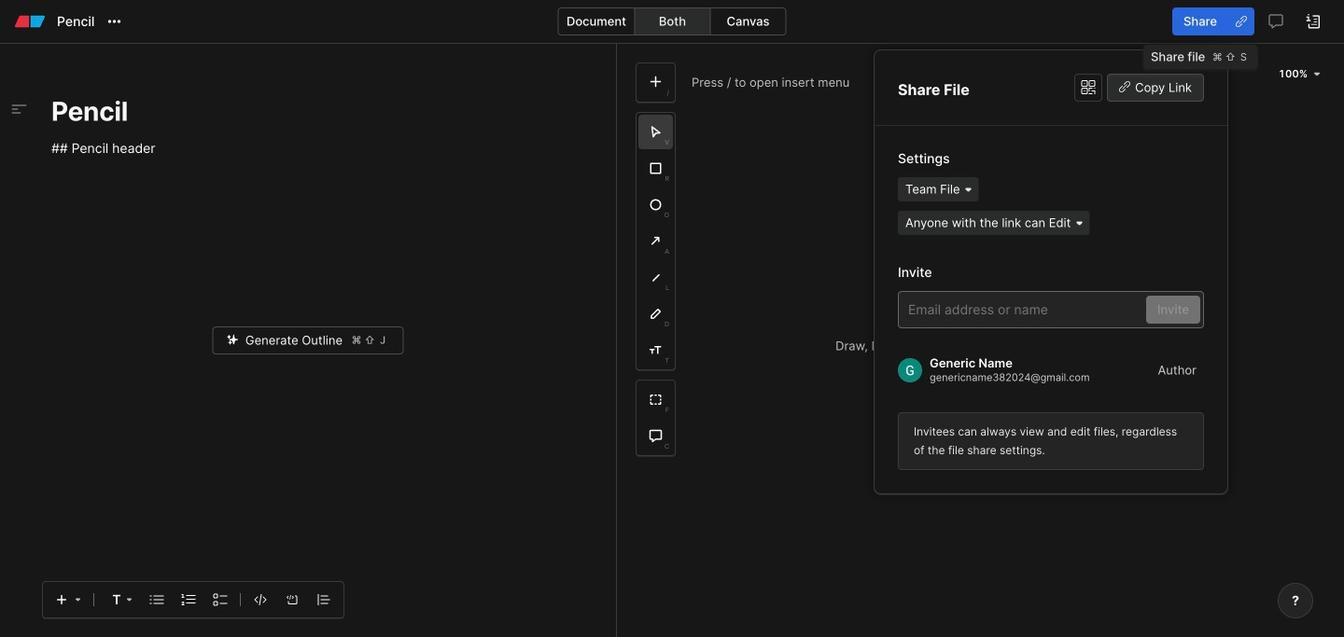 Task type: vqa. For each thing, say whether or not it's contained in the screenshot.
aesthetic on the right top of the page
no



Task type: locate. For each thing, give the bounding box(es) containing it.
Email address or name text field
[[898, 291, 1204, 329]]

None text field
[[51, 139, 565, 313]]



